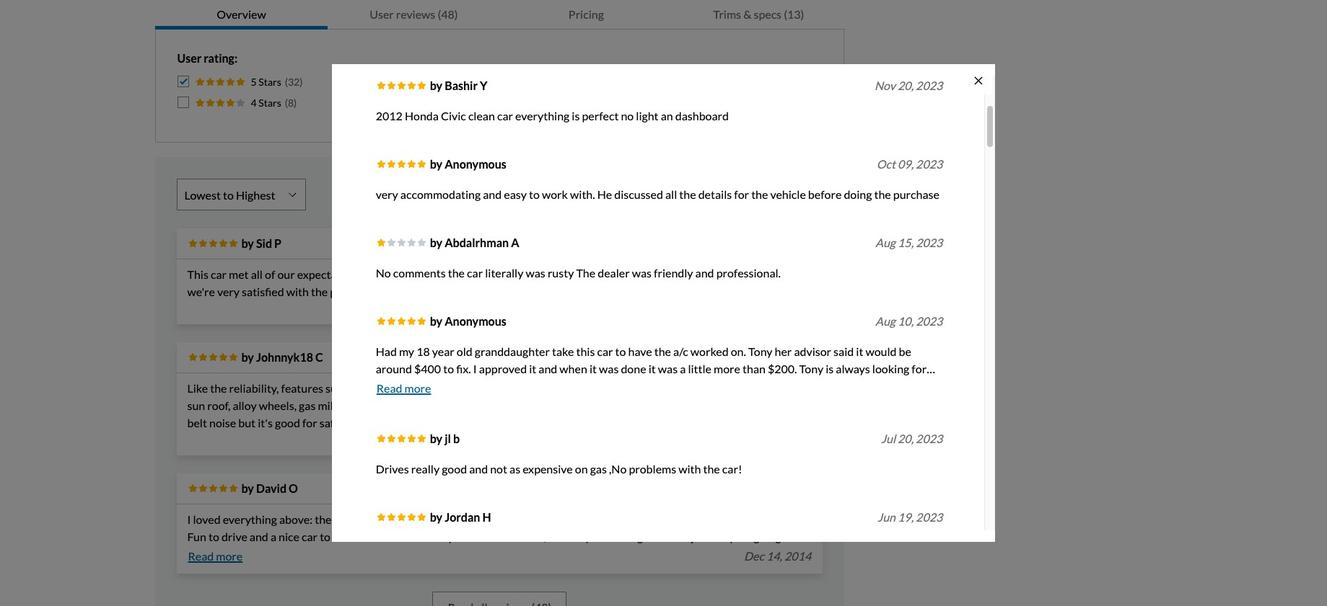 Task type: describe. For each thing, give the bounding box(es) containing it.
1 vertical spatial gas
[[590, 463, 607, 476]]

get
[[890, 380, 906, 393]]

the right doing
[[874, 188, 891, 201]]

had
[[376, 345, 397, 359]]

specs
[[753, 7, 781, 21]]

i left trust at the right
[[816, 380, 819, 393]]

and up 2014
[[783, 530, 802, 544]]

1996
[[254, 548, 281, 561]]

cars.
[[769, 548, 793, 561]]

(13)
[[783, 7, 804, 21]]

the down around on the bottom left of page
[[376, 380, 393, 393]]

little
[[688, 362, 712, 376]]

clean
[[468, 109, 495, 123]]

fix.
[[456, 362, 471, 376]]

the down bluetooth,
[[376, 397, 393, 411]]

noise
[[209, 416, 236, 430]]

p
[[274, 237, 282, 250]]

aug 15, 2023
[[875, 236, 943, 250]]

was up control,
[[599, 362, 619, 376]]

and right friendly
[[695, 266, 714, 280]]

annoying
[[730, 399, 776, 413]]

user for user reviews (48)
[[369, 7, 393, 21]]

alloy inside i loved everything above: the alloy wheels, leather seats, bluetooth, and gas consumption. it's pretty stylish and comfortable. fun to drive and a nice car to own. honda cars are expensive brand-new, but they last a long time and just keep on going and going. i had a 1996 honda accord, and currently have an 2003 acura mdx and 2010 honda odyssey. they are great cars. overall, it gets 5 stars!
[[334, 513, 358, 527]]

features
[[281, 382, 323, 395]]

you
[[480, 397, 499, 411]]

20, for nov
[[898, 79, 914, 92]]

for right details
[[734, 188, 749, 201]]

1 vertical spatial read more button
[[187, 546, 243, 568]]

0 vertical spatial 5
[[251, 76, 257, 88]]

have
[[479, 380, 505, 393]]

by down liked
[[430, 315, 442, 328]]

approved
[[479, 362, 527, 376]]

2023 for jun 19, 2023
[[916, 511, 943, 525]]

abdalrhman
[[445, 236, 509, 250]]

and down they
[[561, 548, 580, 561]]

it up "accessibility,"
[[529, 362, 536, 376]]

1 vertical spatial are
[[722, 548, 738, 561]]

the left vehicle
[[751, 188, 768, 201]]

overview tab
[[155, 0, 327, 30]]

have inside i loved everything above: the alloy wheels, leather seats, bluetooth, and gas consumption. it's pretty stylish and comfortable. fun to drive and a nice car to own. honda cars are expensive brand-new, but they last a long time and just keep on going and going. i had a 1996 honda accord, and currently have an 2003 acura mdx and 2010 honda odyssey. they are great cars. overall, it gets 5 stars!
[[430, 548, 454, 561]]

read more button inside dialog
[[376, 378, 432, 400]]

0 vertical spatial read more
[[377, 382, 431, 396]]

odyssey.
[[647, 548, 692, 561]]

by for p
[[241, 237, 254, 250]]

jul
[[881, 432, 896, 446]]

nice
[[279, 530, 299, 544]]

by for a
[[430, 236, 442, 250]]

above:
[[279, 513, 313, 527]]

user reviews (48)
[[369, 7, 458, 21]]

dashboard
[[675, 109, 729, 123]]

trust
[[821, 380, 846, 393]]

overall,
[[187, 565, 227, 579]]

and up looks,
[[531, 268, 550, 281]]

economy,
[[465, 285, 513, 299]]

no
[[621, 109, 634, 123]]

advisor
[[794, 345, 831, 359]]

to left get
[[877, 380, 887, 393]]

few
[[701, 268, 719, 281]]

aug for aug 10, 2023
[[875, 315, 896, 328]]

and right "now"
[[795, 380, 813, 393]]

wheels, inside like the reliability, features such as bluetooth, xm radio, easy accessibility, cruise control, digital speedometer, leather seats, sun roof, alloy wheels, gas mileage, maintenance, exterior color black, and interior color light grey.  dislike the annoying seat belt noise but it's good for safe measure.
[[259, 399, 297, 413]]

by for y
[[430, 79, 442, 92]]

light inside like the reliability, features such as bluetooth, xm radio, easy accessibility, cruise control, digital speedometer, leather seats, sun roof, alloy wheels, gas mileage, maintenance, exterior color black, and interior color light grey.  dislike the annoying seat belt noise but it's good for safe measure.
[[624, 399, 646, 413]]

old
[[457, 345, 472, 359]]

the up the roof, on the left of the page
[[210, 382, 227, 395]]

comfortable
[[467, 268, 529, 281]]

for inside like the reliability, features such as bluetooth, xm radio, easy accessibility, cruise control, digital speedometer, leather seats, sun roof, alloy wheels, gas mileage, maintenance, exterior color black, and interior color light grey.  dislike the annoying seat belt noise but it's good for safe measure.
[[302, 416, 317, 430]]

aug for aug 15, 2023
[[875, 236, 896, 250]]

and left not
[[469, 463, 488, 476]]

the left a/c at the right
[[654, 345, 671, 359]]

a left few at the top right of the page
[[692, 268, 698, 281]]

by bashir y
[[430, 79, 488, 92]]

currently
[[381, 548, 428, 561]]

( for 8
[[285, 97, 288, 109]]

have inside the had my 18 year old granddaughter take this car to have the a/c worked on. tony her advisor  said it would be around $400 to fix. i approved it and when it was done it was a little more than $200. tony is always looking for the best rate he can. have been taking my car to fernandez  honda for 11 years now  and i trust them to get me the best price   thank you tony
[[628, 345, 652, 359]]

but inside like the reliability, features such as bluetooth, xm radio, easy accessibility, cruise control, digital speedometer, leather seats, sun roof, alloy wheels, gas mileage, maintenance, exterior color black, and interior color light grey.  dislike the annoying seat belt noise but it's good for safe measure.
[[238, 416, 256, 430]]

a right had
[[246, 548, 252, 561]]

year
[[432, 345, 454, 359]]

satisfied
[[242, 285, 284, 299]]

user for user rating:
[[177, 51, 202, 65]]

before
[[808, 188, 842, 201]]

rate
[[419, 380, 439, 393]]

0 vertical spatial an
[[661, 109, 673, 123]]

car.
[[427, 268, 445, 281]]

comfortable.
[[745, 513, 809, 527]]

i right fix.
[[473, 362, 477, 376]]

car left met
[[211, 268, 227, 281]]

digital
[[631, 382, 662, 395]]

it down the this on the bottom
[[589, 362, 597, 376]]

honda inside the had my 18 year old granddaughter take this car to have the a/c worked on. tony her advisor  said it would be around $400 to fix. i approved it and when it was done it was a little more than $200. tony is always looking for the best rate he can. have been taking my car to fernandez  honda for 11 years now  and i trust them to get me the best price   thank you tony
[[672, 380, 706, 393]]

,no
[[609, 463, 627, 476]]

david
[[256, 482, 287, 496]]

alloy inside like the reliability, features such as bluetooth, xm radio, easy accessibility, cruise control, digital speedometer, leather seats, sun roof, alloy wheels, gas mileage, maintenance, exterior color black, and interior color light grey.  dislike the annoying seat belt noise but it's good for safe measure.
[[233, 399, 257, 413]]

no
[[376, 266, 391, 280]]

1 horizontal spatial we
[[589, 268, 607, 281]]

1 vertical spatial more
[[405, 382, 431, 396]]

o
[[289, 482, 298, 496]]

accessibility,
[[492, 382, 555, 395]]

met
[[229, 268, 249, 281]]

0 horizontal spatial more
[[216, 550, 243, 564]]

be
[[899, 345, 911, 359]]

0 horizontal spatial my
[[399, 345, 414, 359]]

and right trips
[[771, 268, 790, 281]]

been
[[507, 380, 532, 393]]

and up the taking on the bottom of the page
[[539, 362, 557, 376]]

gas inside like the reliability, features such as bluetooth, xm radio, easy accessibility, cruise control, digital speedometer, leather seats, sun roof, alloy wheels, gas mileage, maintenance, exterior color black, and interior color light grey.  dislike the annoying seat belt noise but it's good for safe measure.
[[299, 399, 316, 413]]

bluetooth,
[[364, 382, 416, 395]]

$400
[[414, 362, 441, 376]]

0 vertical spatial light
[[636, 109, 659, 123]]

dealer
[[598, 266, 630, 280]]

user rating:
[[177, 51, 238, 65]]

to left work
[[529, 188, 540, 201]]

drives really good and not as expensive on gas ,no problems with the car!
[[376, 463, 742, 476]]

on inside this car met all of our expectations for a second car.  it is comfortable and roomy.  we drove the car on a few long trips and we're very satisfied with the performance.  we liked the economy, looks, performance and reliability.
[[677, 268, 690, 281]]

dialog containing by bashir y
[[332, 64, 995, 564]]

really
[[411, 463, 440, 476]]

) for 5 stars ( 32 )
[[300, 76, 303, 88]]

with inside this car met all of our expectations for a second car.  it is comfortable and roomy.  we drove the car on a few long trips and we're very satisfied with the performance.  we liked the economy, looks, performance and reliability.
[[286, 285, 309, 299]]

me
[[908, 380, 924, 393]]

for left 11
[[708, 380, 723, 393]]

1 horizontal spatial my
[[568, 380, 583, 393]]

and up 1996
[[250, 530, 268, 544]]

fun
[[187, 530, 206, 544]]

by anonymous for oct 09, 2023
[[430, 157, 506, 171]]

expectations
[[297, 268, 362, 281]]

and up new,
[[525, 513, 544, 527]]

0 horizontal spatial we
[[400, 285, 418, 299]]

had
[[225, 548, 244, 561]]

jul 20, 2023
[[881, 432, 943, 446]]

8
[[288, 97, 294, 109]]

the right car.
[[448, 266, 465, 280]]

mdx
[[532, 548, 559, 561]]

2 best from the top
[[395, 397, 417, 411]]

them
[[848, 380, 875, 393]]

honda left civic
[[405, 109, 439, 123]]

2023 for nov 20, 2023
[[916, 79, 943, 92]]

and up the abdalrhman
[[483, 188, 502, 201]]

for up me
[[912, 362, 927, 376]]

to left own.
[[320, 530, 331, 544]]

johnnyk18
[[256, 351, 313, 364]]

overview
[[216, 7, 266, 21]]

) for 4 stars ( 8 )
[[294, 97, 297, 109]]

on inside dialog
[[575, 463, 588, 476]]

the left details
[[679, 188, 696, 201]]

20, for jul
[[898, 432, 914, 446]]

(48)
[[437, 7, 458, 21]]

cars
[[395, 530, 416, 544]]

all inside this car met all of our expectations for a second car.  it is comfortable and roomy.  we drove the car on a few long trips and we're very satisfied with the performance.  we liked the economy, looks, performance and reliability.
[[251, 268, 263, 281]]

take
[[552, 345, 574, 359]]

it right said
[[856, 345, 863, 359]]

anonymous for aug
[[445, 315, 506, 328]]

by jordan h
[[430, 511, 491, 525]]

they
[[568, 530, 591, 544]]

can.
[[456, 380, 477, 393]]

the down it
[[446, 285, 463, 299]]

to left fernandez
[[604, 380, 614, 393]]

details
[[698, 188, 732, 201]]

and down pretty
[[670, 530, 689, 544]]

1 best from the top
[[395, 380, 417, 393]]

pricing tab
[[500, 0, 672, 30]]

no comments the car literally was rusty   the dealer was friendly and professional.
[[376, 266, 781, 280]]

0 vertical spatial are
[[418, 530, 435, 544]]

the down 11
[[711, 399, 728, 413]]

sid
[[256, 237, 272, 250]]

to right fun
[[209, 530, 219, 544]]

0 horizontal spatial tony
[[501, 397, 525, 411]]

this
[[187, 268, 208, 281]]

and inside like the reliability, features such as bluetooth, xm radio, easy accessibility, cruise control, digital speedometer, leather seats, sun roof, alloy wheels, gas mileage, maintenance, exterior color black, and interior color light grey.  dislike the annoying seat belt noise but it's good for safe measure.
[[534, 399, 553, 413]]

honda down "last"
[[611, 548, 645, 561]]

the left car!
[[703, 463, 720, 476]]

our
[[277, 268, 295, 281]]

nov
[[875, 79, 896, 92]]

pricing
[[568, 7, 604, 21]]

trims
[[713, 7, 741, 21]]

as for not
[[509, 463, 520, 476]]

user reviews (48) tab
[[327, 0, 500, 30]]

work
[[542, 188, 568, 201]]

car up "economy,"
[[467, 266, 483, 280]]

0 vertical spatial expensive
[[523, 463, 573, 476]]

good inside dialog
[[442, 463, 467, 476]]

problems
[[629, 463, 676, 476]]

would
[[866, 345, 897, 359]]



Task type: vqa. For each thing, say whether or not it's contained in the screenshot.
aug related to Aug 10, 2023
yes



Task type: locate. For each thing, give the bounding box(es) containing it.
2 vertical spatial more
[[216, 550, 243, 564]]

an inside i loved everything above: the alloy wheels, leather seats, bluetooth, and gas consumption. it's pretty stylish and comfortable. fun to drive and a nice car to own. honda cars are expensive brand-new, but they last a long time and just keep on going and going. i had a 1996 honda accord, and currently have an 2003 acura mdx and 2010 honda odyssey. they are great cars. overall, it gets 5 stars!
[[456, 548, 469, 561]]

stars up 4 stars ( 8 )
[[259, 76, 281, 88]]

it inside i loved everything above: the alloy wheels, leather seats, bluetooth, and gas consumption. it's pretty stylish and comfortable. fun to drive and a nice car to own. honda cars are expensive brand-new, but they last a long time and just keep on going and going. i had a 1996 honda accord, and currently have an 2003 acura mdx and 2010 honda odyssey. they are great cars. overall, it gets 5 stars!
[[229, 565, 236, 579]]

a left second
[[381, 268, 387, 281]]

stars for 3
[[479, 76, 502, 88]]

comment alt edit image
[[738, 0, 749, 9]]

c
[[315, 351, 323, 364]]

1 vertical spatial wheels,
[[360, 513, 398, 527]]

to up done
[[615, 345, 626, 359]]

0 horizontal spatial gas
[[299, 399, 316, 413]]

fernandez
[[617, 380, 670, 393]]

had my 18 year old granddaughter take this car to have the a/c worked on. tony her advisor  said it would be around $400 to fix. i approved it and when it was done it was a little more than $200. tony is always looking for the best rate he can. have been taking my car to fernandez  honda for 11 years now  and i trust them to get me the best price   thank you tony
[[376, 345, 927, 411]]

2 color from the left
[[595, 399, 621, 413]]

0 vertical spatial alloy
[[233, 399, 257, 413]]

as
[[351, 382, 362, 395], [509, 463, 520, 476]]

roof,
[[207, 399, 230, 413]]

0 vertical spatial on
[[677, 268, 690, 281]]

1 horizontal spatial easy
[[504, 188, 527, 201]]

0 vertical spatial seats,
[[774, 382, 803, 395]]

and down the 'drove'
[[614, 285, 633, 299]]

than
[[743, 362, 766, 376]]

jun
[[878, 511, 896, 525]]

was up looks,
[[526, 266, 545, 280]]

2023 right nov on the right top
[[916, 79, 943, 92]]

1 aug from the top
[[875, 236, 896, 250]]

1 vertical spatial 5
[[262, 565, 269, 579]]

was down a/c at the right
[[658, 362, 678, 376]]

jordan
[[445, 511, 480, 525]]

is left perfect at the left top of the page
[[572, 109, 580, 123]]

2023 for aug 10, 2023
[[916, 315, 943, 328]]

5 stars ( 32 )
[[251, 76, 303, 88]]

1 horizontal spatial have
[[628, 345, 652, 359]]

wheels, up it's
[[259, 399, 297, 413]]

0 vertical spatial good
[[275, 416, 300, 430]]

seats, inside i loved everything above: the alloy wheels, leather seats, bluetooth, and gas consumption. it's pretty stylish and comfortable. fun to drive and a nice car to own. honda cars are expensive brand-new, but they last a long time and just keep on going and going. i had a 1996 honda accord, and currently have an 2003 acura mdx and 2010 honda odyssey. they are great cars. overall, it gets 5 stars!
[[438, 513, 467, 527]]

acura
[[500, 548, 530, 561]]

by up 'reliability,'
[[241, 351, 254, 364]]

0 horizontal spatial seats,
[[438, 513, 467, 527]]

long down it's
[[621, 530, 643, 544]]

color
[[474, 399, 500, 413], [595, 399, 621, 413]]

seat
[[778, 399, 800, 413]]

but inside i loved everything above: the alloy wheels, leather seats, bluetooth, and gas consumption. it's pretty stylish and comfortable. fun to drive and a nice car to own. honda cars are expensive brand-new, but they last a long time and just keep on going and going. i had a 1996 honda accord, and currently have an 2003 acura mdx and 2010 honda odyssey. they are great cars. overall, it gets 5 stars!
[[549, 530, 566, 544]]

user inside tab
[[369, 7, 393, 21]]

0 vertical spatial gas
[[299, 399, 316, 413]]

0 vertical spatial is
[[572, 109, 580, 123]]

on inside i loved everything above: the alloy wheels, leather seats, bluetooth, and gas consumption. it's pretty stylish and comfortable. fun to drive and a nice car to own. honda cars are expensive brand-new, but they last a long time and just keep on going and going. i had a 1996 honda accord, and currently have an 2003 acura mdx and 2010 honda odyssey. they are great cars. overall, it gets 5 stars!
[[739, 530, 751, 544]]

0 horizontal spatial )
[[294, 97, 297, 109]]

0 vertical spatial but
[[238, 416, 256, 430]]

is inside the had my 18 year old granddaughter take this car to have the a/c worked on. tony her advisor  said it would be around $400 to fix. i approved it and when it was done it was a little more than $200. tony is always looking for the best rate he can. have been taking my car to fernandez  honda for 11 years now  and i trust them to get me the best price   thank you tony
[[826, 362, 834, 376]]

1 ( from the top
[[285, 76, 288, 88]]

1 horizontal spatial read more button
[[376, 378, 432, 400]]

on up great
[[739, 530, 751, 544]]

0 horizontal spatial everything
[[223, 513, 277, 527]]

going.
[[187, 548, 217, 561]]

0 vertical spatial easy
[[504, 188, 527, 201]]

1 vertical spatial read
[[188, 550, 214, 564]]

and right accord,
[[360, 548, 379, 561]]

1 vertical spatial my
[[568, 380, 583, 393]]

1 horizontal spatial as
[[509, 463, 520, 476]]

easy up you
[[467, 382, 490, 395]]

1 horizontal spatial on
[[677, 268, 690, 281]]

rating:
[[204, 51, 238, 65]]

like
[[187, 382, 208, 395]]

1 color from the left
[[474, 399, 500, 413]]

for inside this car met all of our expectations for a second car.  it is comfortable and roomy.  we drove the car on a few long trips and we're very satisfied with the performance.  we liked the economy, looks, performance and reliability.
[[364, 268, 379, 281]]

an left dashboard in the top right of the page
[[661, 109, 673, 123]]

with.
[[570, 188, 595, 201]]

everything inside dialog
[[515, 109, 570, 123]]

leather inside like the reliability, features such as bluetooth, xm radio, easy accessibility, cruise control, digital speedometer, leather seats, sun roof, alloy wheels, gas mileage, maintenance, exterior color black, and interior color light grey.  dislike the annoying seat belt noise but it's good for safe measure.
[[735, 382, 772, 395]]

2 vertical spatial on
[[739, 530, 751, 544]]

expensive down jordan
[[437, 530, 487, 544]]

everything inside i loved everything above: the alloy wheels, leather seats, bluetooth, and gas consumption. it's pretty stylish and comfortable. fun to drive and a nice car to own. honda cars are expensive brand-new, but they last a long time and just keep on going and going. i had a 1996 honda accord, and currently have an 2003 acura mdx and 2010 honda odyssey. they are great cars. overall, it gets 5 stars!
[[223, 513, 277, 527]]

0 horizontal spatial read more button
[[187, 546, 243, 568]]

as inside like the reliability, features such as bluetooth, xm radio, easy accessibility, cruise control, digital speedometer, leather seats, sun roof, alloy wheels, gas mileage, maintenance, exterior color black, and interior color light grey.  dislike the annoying seat belt noise but it's good for safe measure.
[[351, 382, 362, 395]]

1 vertical spatial best
[[395, 397, 417, 411]]

leather up cars
[[400, 513, 436, 527]]

20, right nov on the right top
[[898, 79, 914, 92]]

literally
[[485, 266, 523, 280]]

easy
[[504, 188, 527, 201], [467, 382, 490, 395]]

by left jl
[[430, 432, 442, 446]]

1 horizontal spatial seats,
[[774, 382, 803, 395]]

1 vertical spatial as
[[509, 463, 520, 476]]

more up price
[[405, 382, 431, 396]]

is up trust at the right
[[826, 362, 834, 376]]

by anonymous up accommodating
[[430, 157, 506, 171]]

1 vertical spatial alloy
[[334, 513, 358, 527]]

for
[[734, 188, 749, 201], [364, 268, 379, 281], [912, 362, 927, 376], [708, 380, 723, 393], [302, 416, 317, 430]]

expensive inside i loved everything above: the alloy wheels, leather seats, bluetooth, and gas consumption. it's pretty stylish and comfortable. fun to drive and a nice car to own. honda cars are expensive brand-new, but they last a long time and just keep on going and going. i had a 1996 honda accord, and currently have an 2003 acura mdx and 2010 honda odyssey. they are great cars. overall, it gets 5 stars!
[[437, 530, 487, 544]]

y
[[480, 79, 488, 92]]

0 vertical spatial long
[[722, 268, 743, 281]]

seats, inside like the reliability, features such as bluetooth, xm radio, easy accessibility, cruise control, digital speedometer, leather seats, sun roof, alloy wheels, gas mileage, maintenance, exterior color black, and interior color light grey.  dislike the annoying seat belt noise but it's good for safe measure.
[[774, 382, 803, 395]]

2 20, from the top
[[898, 432, 914, 446]]

2 ( from the top
[[285, 97, 288, 109]]

he
[[442, 380, 454, 393]]

car right the this on the bottom
[[597, 345, 613, 359]]

1 2023 from the top
[[916, 79, 943, 92]]

0 vertical spatial 20,
[[898, 79, 914, 92]]

5 inside i loved everything above: the alloy wheels, leather seats, bluetooth, and gas consumption. it's pretty stylish and comfortable. fun to drive and a nice car to own. honda cars are expensive brand-new, but they last a long time and just keep on going and going. i had a 1996 honda accord, and currently have an 2003 acura mdx and 2010 honda odyssey. they are great cars. overall, it gets 5 stars!
[[262, 565, 269, 579]]

great
[[740, 548, 767, 561]]

6 2023 from the top
[[916, 511, 943, 525]]

trims & specs (13) tab
[[672, 0, 844, 30]]

dec
[[744, 550, 764, 564]]

2023
[[916, 79, 943, 92], [916, 157, 943, 171], [916, 236, 943, 250], [916, 315, 943, 328], [916, 432, 943, 446], [916, 511, 943, 525]]

2 vertical spatial tony
[[501, 397, 525, 411]]

on left ,no
[[575, 463, 588, 476]]

5 2023 from the top
[[916, 432, 943, 446]]

2003
[[471, 548, 498, 561]]

the up reliability.
[[640, 268, 657, 281]]

1 vertical spatial (
[[285, 97, 288, 109]]

just
[[691, 530, 710, 544]]

1 horizontal spatial all
[[665, 188, 677, 201]]

0 vertical spatial anonymous
[[445, 157, 506, 171]]

user left reviews
[[369, 7, 393, 21]]

on
[[677, 268, 690, 281], [575, 463, 588, 476], [739, 530, 751, 544]]

4 2023 from the top
[[916, 315, 943, 328]]

as right not
[[509, 463, 520, 476]]

anonymous for oct
[[445, 157, 506, 171]]

an left 2003
[[456, 548, 469, 561]]

honda down nice
[[283, 548, 317, 561]]

tab list containing overview
[[155, 0, 844, 30]]

dialog
[[332, 64, 995, 564]]

a right "last"
[[613, 530, 619, 544]]

1 horizontal spatial 5
[[262, 565, 269, 579]]

radio,
[[436, 382, 465, 395]]

1 by anonymous from the top
[[430, 157, 506, 171]]

(
[[285, 76, 288, 88], [285, 97, 288, 109]]

speedometer,
[[665, 382, 733, 395]]

by sid p
[[241, 237, 282, 250]]

1 horizontal spatial read more
[[377, 382, 431, 396]]

easy inside like the reliability, features such as bluetooth, xm radio, easy accessibility, cruise control, digital speedometer, leather seats, sun roof, alloy wheels, gas mileage, maintenance, exterior color black, and interior color light grey.  dislike the annoying seat belt noise but it's good for safe measure.
[[467, 382, 490, 395]]

1 horizontal spatial everything
[[515, 109, 570, 123]]

and
[[483, 188, 502, 201], [695, 266, 714, 280], [531, 268, 550, 281], [771, 268, 790, 281], [614, 285, 633, 299], [539, 362, 557, 376], [795, 380, 813, 393], [534, 399, 553, 413], [469, 463, 488, 476], [525, 513, 544, 527], [724, 513, 743, 527], [250, 530, 268, 544], [670, 530, 689, 544], [783, 530, 802, 544], [360, 548, 379, 561], [561, 548, 580, 561]]

stars for 5
[[259, 76, 281, 88]]

best down bluetooth,
[[395, 397, 417, 411]]

was up reliability.
[[632, 266, 652, 280]]

leather inside i loved everything above: the alloy wheels, leather seats, bluetooth, and gas consumption. it's pretty stylish and comfortable. fun to drive and a nice car to own. honda cars are expensive brand-new, but they last a long time and just keep on going and going. i had a 1996 honda accord, and currently have an 2003 acura mdx and 2010 honda odyssey. they are great cars. overall, it gets 5 stars!
[[400, 513, 436, 527]]

more up 11
[[714, 362, 740, 376]]

stars for 4
[[259, 97, 281, 109]]

long inside this car met all of our expectations for a second car.  it is comfortable and roomy.  we drove the car on a few long trips and we're very satisfied with the performance.  we liked the economy, looks, performance and reliability.
[[722, 268, 743, 281]]

2 2023 from the top
[[916, 157, 943, 171]]

the inside i loved everything above: the alloy wheels, leather seats, bluetooth, and gas consumption. it's pretty stylish and comfortable. fun to drive and a nice car to own. honda cars are expensive brand-new, but they last a long time and just keep on going and going. i had a 1996 honda accord, and currently have an 2003 acura mdx and 2010 honda odyssey. they are great cars. overall, it gets 5 stars!
[[315, 513, 332, 527]]

as right such
[[351, 382, 362, 395]]

2014
[[784, 550, 811, 564]]

2023 for aug 15, 2023
[[916, 236, 943, 250]]

a
[[511, 236, 519, 250]]

20, right the jul
[[898, 432, 914, 446]]

by jl b
[[430, 432, 460, 446]]

gets
[[239, 565, 260, 579]]

2 horizontal spatial on
[[739, 530, 751, 544]]

1 vertical spatial long
[[621, 530, 643, 544]]

0 horizontal spatial on
[[575, 463, 588, 476]]

&
[[743, 7, 751, 21]]

1 horizontal spatial alloy
[[334, 513, 358, 527]]

wheels, inside i loved everything above: the alloy wheels, leather seats, bluetooth, and gas consumption. it's pretty stylish and comfortable. fun to drive and a nice car to own. honda cars are expensive brand-new, but they last a long time and just keep on going and going. i had a 1996 honda accord, and currently have an 2003 acura mdx and 2010 honda odyssey. they are great cars. overall, it gets 5 stars!
[[360, 513, 398, 527]]

all right discussed
[[665, 188, 677, 201]]

1 vertical spatial an
[[456, 548, 469, 561]]

5
[[251, 76, 257, 88], [262, 565, 269, 579]]

1 horizontal spatial long
[[722, 268, 743, 281]]

price
[[419, 397, 444, 411]]

0 vertical spatial read
[[377, 382, 402, 396]]

trips
[[745, 268, 769, 281]]

read inside dialog
[[377, 382, 402, 396]]

safe
[[320, 416, 340, 430]]

by for c
[[241, 351, 254, 364]]

anonymous up the old
[[445, 315, 506, 328]]

time
[[645, 530, 668, 544]]

jun 19, 2023
[[878, 511, 943, 525]]

0 vertical spatial tony
[[748, 345, 772, 359]]

tab list
[[155, 0, 844, 30]]

1 horizontal spatial leather
[[735, 382, 772, 395]]

2012
[[376, 109, 403, 123]]

this
[[576, 345, 595, 359]]

to left fix.
[[443, 362, 454, 376]]

1 vertical spatial read more
[[188, 550, 243, 564]]

around
[[376, 362, 412, 376]]

1 20, from the top
[[898, 79, 914, 92]]

0 vertical spatial more
[[714, 362, 740, 376]]

2023 for oct 09, 2023
[[916, 157, 943, 171]]

by left bashir
[[430, 79, 442, 92]]

now
[[771, 380, 792, 393]]

car right clean
[[497, 109, 513, 123]]

1 horizontal spatial )
[[300, 76, 303, 88]]

1 horizontal spatial gas
[[590, 463, 607, 476]]

by anonymous for aug 10, 2023
[[430, 315, 506, 328]]

0 vertical spatial as
[[351, 382, 362, 395]]

tony up than at bottom
[[748, 345, 772, 359]]

0 horizontal spatial leather
[[400, 513, 436, 527]]

car inside i loved everything above: the alloy wheels, leather seats, bluetooth, and gas consumption. it's pretty stylish and comfortable. fun to drive and a nice car to own. honda cars are expensive brand-new, but they last a long time and just keep on going and going. i had a 1996 honda accord, and currently have an 2003 acura mdx and 2010 honda odyssey. they are great cars. overall, it gets 5 stars!
[[302, 530, 318, 544]]

with right problems
[[678, 463, 701, 476]]

2023 right 10,
[[916, 315, 943, 328]]

1 vertical spatial have
[[430, 548, 454, 561]]

by for b
[[430, 432, 442, 446]]

$200.
[[768, 362, 797, 376]]

i left loved at the left of page
[[187, 513, 191, 527]]

car down when
[[586, 380, 601, 393]]

more down drive
[[216, 550, 243, 564]]

on left few at the top right of the page
[[677, 268, 690, 281]]

1 horizontal spatial more
[[405, 382, 431, 396]]

as for such
[[351, 382, 362, 395]]

control,
[[590, 382, 629, 395]]

maintenance,
[[362, 399, 429, 413]]

by up accommodating
[[430, 157, 442, 171]]

by anonymous
[[430, 157, 506, 171], [430, 315, 506, 328]]

1 vertical spatial seats,
[[438, 513, 467, 527]]

discussed
[[614, 188, 663, 201]]

0 vertical spatial my
[[399, 345, 414, 359]]

1 anonymous from the top
[[445, 157, 506, 171]]

are down "keep"
[[722, 548, 738, 561]]

civic
[[441, 109, 466, 123]]

a left nice
[[271, 530, 276, 544]]

2 vertical spatial is
[[826, 362, 834, 376]]

0 vertical spatial wheels,
[[259, 399, 297, 413]]

honda
[[405, 109, 439, 123], [672, 380, 706, 393], [359, 530, 393, 544], [283, 548, 317, 561], [611, 548, 645, 561]]

good inside like the reliability, features such as bluetooth, xm radio, easy accessibility, cruise control, digital speedometer, leather seats, sun roof, alloy wheels, gas mileage, maintenance, exterior color black, and interior color light grey.  dislike the annoying seat belt noise but it's good for safe measure.
[[275, 416, 300, 430]]

1 horizontal spatial color
[[595, 399, 621, 413]]

1 vertical spatial on
[[575, 463, 588, 476]]

by up car.
[[430, 236, 442, 250]]

very down met
[[217, 285, 240, 299]]

0 horizontal spatial good
[[275, 416, 300, 430]]

3 stars
[[471, 76, 502, 88]]

18
[[416, 345, 430, 359]]

very inside this car met all of our expectations for a second car.  it is comfortable and roomy.  we drove the car on a few long trips and we're very satisfied with the performance.  we liked the economy, looks, performance and reliability.
[[217, 285, 240, 299]]

user
[[369, 7, 393, 21], [177, 51, 202, 65]]

all inside dialog
[[665, 188, 677, 201]]

it left gets
[[229, 565, 236, 579]]

0 horizontal spatial color
[[474, 399, 500, 413]]

a inside the had my 18 year old granddaughter take this car to have the a/c worked on. tony her advisor  said it would be around $400 to fix. i approved it and when it was done it was a little more than $200. tony is always looking for the best rate he can. have been taking my car to fernandez  honda for 11 years now  and i trust them to get me the best price   thank you tony
[[680, 362, 686, 376]]

wheels, up cars
[[360, 513, 398, 527]]

by left jordan
[[430, 511, 442, 525]]

friendly
[[654, 266, 693, 280]]

1 vertical spatial anonymous
[[445, 315, 506, 328]]

and up "keep"
[[724, 513, 743, 527]]

my down when
[[568, 380, 583, 393]]

0 horizontal spatial user
[[177, 51, 202, 65]]

0 vertical spatial with
[[286, 285, 309, 299]]

0 vertical spatial best
[[395, 380, 417, 393]]

very inside dialog
[[376, 188, 398, 201]]

1 vertical spatial all
[[251, 268, 263, 281]]

good right the really
[[442, 463, 467, 476]]

2 aug from the top
[[875, 315, 896, 328]]

0 horizontal spatial alloy
[[233, 399, 257, 413]]

light down digital
[[624, 399, 646, 413]]

but left it's
[[238, 416, 256, 430]]

granddaughter
[[475, 345, 550, 359]]

1 vertical spatial very
[[217, 285, 240, 299]]

not
[[490, 463, 507, 476]]

car right nice
[[302, 530, 318, 544]]

0 vertical spatial user
[[369, 7, 393, 21]]

close modal undefined image
[[973, 75, 984, 87]]

seats, up the seat
[[774, 382, 803, 395]]

i left had
[[220, 548, 223, 561]]

more inside the had my 18 year old granddaughter take this car to have the a/c worked on. tony her advisor  said it would be around $400 to fix. i approved it and when it was done it was a little more than $200. tony is always looking for the best rate he can. have been taking my car to fernandez  honda for 11 years now  and i trust them to get me the best price   thank you tony
[[714, 362, 740, 376]]

0 vertical spatial aug
[[875, 236, 896, 250]]

reliability.
[[635, 285, 685, 299]]

user left rating:
[[177, 51, 202, 65]]

but down gas on the bottom left of page
[[549, 530, 566, 544]]

a/c
[[673, 345, 688, 359]]

looking
[[872, 362, 909, 376]]

0 horizontal spatial as
[[351, 382, 362, 395]]

aug left 15,
[[875, 236, 896, 250]]

0 horizontal spatial read more
[[188, 550, 243, 564]]

1 horizontal spatial with
[[678, 463, 701, 476]]

black,
[[502, 399, 532, 413]]

tony down advisor
[[799, 362, 823, 376]]

0 vertical spatial all
[[665, 188, 677, 201]]

doing
[[844, 188, 872, 201]]

car up reliability.
[[659, 268, 675, 281]]

color down control,
[[595, 399, 621, 413]]

2 horizontal spatial tony
[[799, 362, 823, 376]]

is inside this car met all of our expectations for a second car.  it is comfortable and roomy.  we drove the car on a few long trips and we're very satisfied with the performance.  we liked the economy, looks, performance and reliability.
[[457, 268, 465, 281]]

read up maintenance,
[[377, 382, 402, 396]]

like the reliability, features such as bluetooth, xm radio, easy accessibility, cruise control, digital speedometer, leather seats, sun roof, alloy wheels, gas mileage, maintenance, exterior color black, and interior color light grey.  dislike the annoying seat belt noise but it's good for safe measure.
[[187, 382, 803, 430]]

such
[[326, 382, 349, 395]]

read more button down fun
[[187, 546, 243, 568]]

5 right gets
[[262, 565, 269, 579]]

0 horizontal spatial is
[[457, 268, 465, 281]]

0 horizontal spatial read
[[188, 550, 214, 564]]

1 vertical spatial aug
[[875, 315, 896, 328]]

11
[[726, 380, 739, 393]]

of
[[265, 268, 275, 281]]

0 horizontal spatial have
[[430, 548, 454, 561]]

0 vertical spatial )
[[300, 76, 303, 88]]

( down 32 on the left top of the page
[[285, 97, 288, 109]]

long inside i loved everything above: the alloy wheels, leather seats, bluetooth, and gas consumption. it's pretty stylish and comfortable. fun to drive and a nice car to own. honda cars are expensive brand-new, but they last a long time and just keep on going and going. i had a 1996 honda accord, and currently have an 2003 acura mdx and 2010 honda odyssey. they are great cars. overall, it gets 5 stars!
[[621, 530, 643, 544]]

we're
[[187, 285, 215, 299]]

drove
[[609, 268, 638, 281]]

1 vertical spatial user
[[177, 51, 202, 65]]

with inside dialog
[[678, 463, 701, 476]]

consumption.
[[567, 513, 635, 527]]

roomy.
[[552, 268, 587, 281]]

2023 right 09,
[[916, 157, 943, 171]]

by for h
[[430, 511, 442, 525]]

1 horizontal spatial an
[[661, 109, 673, 123]]

19,
[[898, 511, 914, 525]]

( for 32
[[285, 76, 288, 88]]

1 vertical spatial by anonymous
[[430, 315, 506, 328]]

done
[[621, 362, 646, 376]]

0 horizontal spatial are
[[418, 530, 435, 544]]

the down expectations at the top left of page
[[311, 285, 328, 299]]

long
[[722, 268, 743, 281], [621, 530, 643, 544]]

taking
[[534, 380, 566, 393]]

2 by anonymous from the top
[[430, 315, 506, 328]]

1 horizontal spatial tony
[[748, 345, 772, 359]]

light
[[636, 109, 659, 123], [624, 399, 646, 413]]

purchase
[[893, 188, 939, 201]]

read more up maintenance,
[[377, 382, 431, 396]]

2023 for jul 20, 2023
[[916, 432, 943, 446]]

0 horizontal spatial but
[[238, 416, 256, 430]]

2 anonymous from the top
[[445, 315, 506, 328]]

as inside dialog
[[509, 463, 520, 476]]

for left 'safe'
[[302, 416, 317, 430]]

drives
[[376, 463, 409, 476]]

we up 'performance'
[[589, 268, 607, 281]]

by for o
[[241, 482, 254, 496]]

honda left cars
[[359, 530, 393, 544]]

gas down features
[[299, 399, 316, 413]]

everything left perfect at the left top of the page
[[515, 109, 570, 123]]

all left of
[[251, 268, 263, 281]]

2 horizontal spatial is
[[826, 362, 834, 376]]

comments
[[393, 266, 446, 280]]

1 vertical spatial expensive
[[437, 530, 487, 544]]

0 horizontal spatial expensive
[[437, 530, 487, 544]]

0 horizontal spatial wheels,
[[259, 399, 297, 413]]

very accommodating and easy to work with.  he discussed all the details for the vehicle before doing the purchase
[[376, 188, 939, 201]]

expensive right not
[[523, 463, 573, 476]]

it right done
[[648, 362, 656, 376]]

gas
[[546, 513, 565, 527]]

3 2023 from the top
[[916, 236, 943, 250]]

last
[[593, 530, 611, 544]]

reliability,
[[229, 382, 279, 395]]

2012 honda civic clean car everything is perfect no light an dashboard
[[376, 109, 729, 123]]



